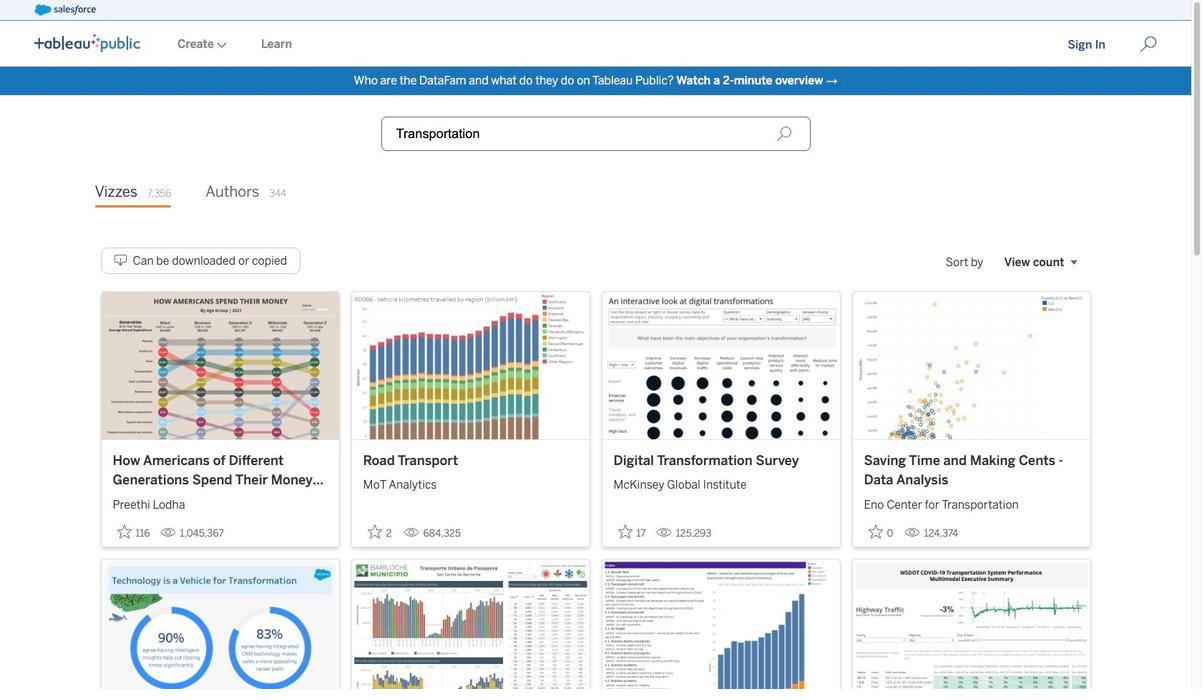Task type: vqa. For each thing, say whether or not it's contained in the screenshot.
Format Workbook IMAGE
no



Task type: locate. For each thing, give the bounding box(es) containing it.
1 add favorite image from the left
[[618, 524, 632, 539]]

add favorite image
[[618, 524, 632, 539], [869, 524, 883, 539]]

0 horizontal spatial add favorite image
[[117, 524, 131, 539]]

Search input field
[[381, 117, 811, 151]]

1 horizontal spatial add favorite image
[[869, 524, 883, 539]]

2 add favorite button from the left
[[363, 520, 398, 544]]

1 horizontal spatial add favorite image
[[368, 524, 382, 539]]

3 add favorite button from the left
[[614, 520, 650, 544]]

add favorite image
[[117, 524, 131, 539], [368, 524, 382, 539]]

add favorite image for fourth add favorite button
[[869, 524, 883, 539]]

1 add favorite image from the left
[[117, 524, 131, 539]]

Add Favorite button
[[113, 520, 154, 544], [363, 520, 398, 544], [614, 520, 650, 544], [864, 520, 899, 544]]

0 horizontal spatial add favorite image
[[618, 524, 632, 539]]

2 add favorite image from the left
[[869, 524, 883, 539]]

add favorite image for second add favorite button from the left
[[368, 524, 382, 539]]

add favorite image for 3rd add favorite button from the left
[[618, 524, 632, 539]]

workbook thumbnail image
[[101, 292, 339, 439], [352, 292, 590, 439], [602, 292, 840, 439], [853, 292, 1091, 439], [101, 560, 339, 689], [352, 560, 590, 689], [602, 560, 840, 689], [853, 560, 1091, 689]]

search image
[[776, 126, 792, 142]]

salesforce logo image
[[34, 4, 96, 16]]

2 add favorite image from the left
[[368, 524, 382, 539]]



Task type: describe. For each thing, give the bounding box(es) containing it.
create image
[[214, 42, 227, 48]]

1 add favorite button from the left
[[113, 520, 154, 544]]

go to search image
[[1123, 36, 1175, 53]]

4 add favorite button from the left
[[864, 520, 899, 544]]

logo image
[[34, 34, 140, 52]]

add favorite image for 1st add favorite button
[[117, 524, 131, 539]]



